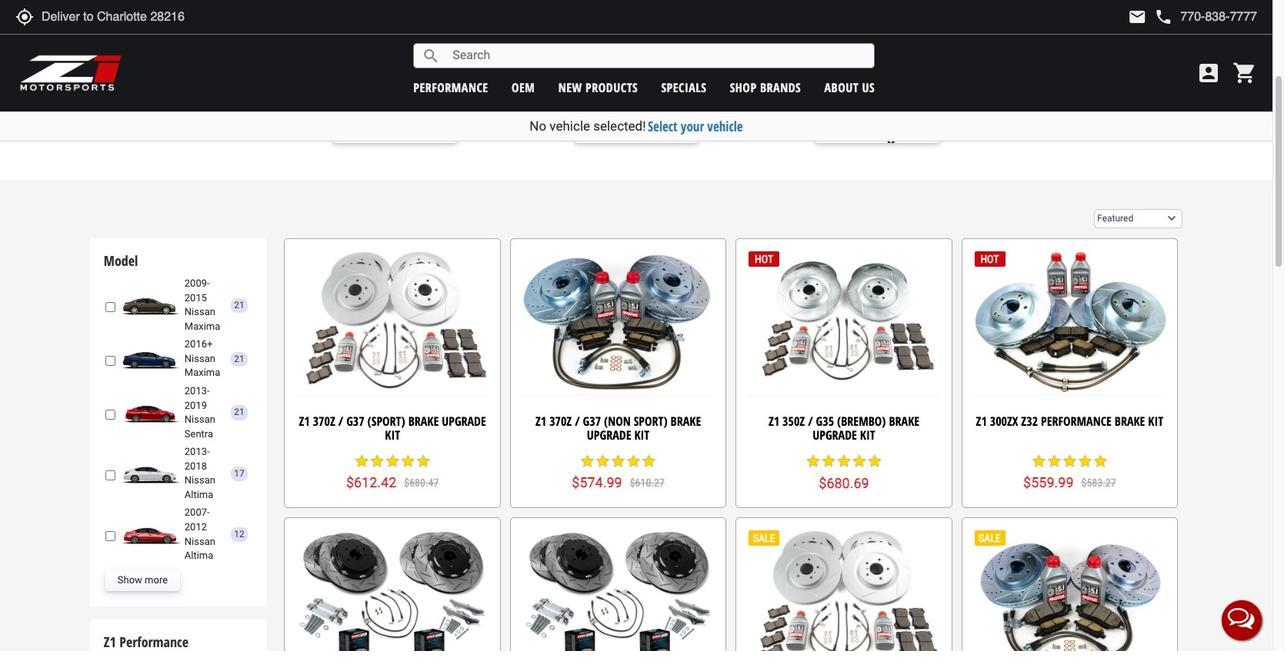 Task type: locate. For each thing, give the bounding box(es) containing it.
Search search field
[[440, 44, 874, 68]]

0 horizontal spatial upgrade
[[442, 414, 486, 431]]

kit
[[1149, 414, 1164, 431], [385, 427, 400, 444], [634, 427, 650, 444], [860, 427, 876, 444]]

z1 for z1 370z / g37 (sport) brake upgrade kit
[[299, 414, 310, 431]]

0 vertical spatial maxima
[[185, 321, 220, 332]]

21 right "2013- 2019 nissan sentra"
[[234, 407, 245, 418]]

1 vertical spatial 2013-
[[185, 447, 210, 458]]

nissan down 2015
[[185, 306, 215, 318]]

0 vertical spatial altima
[[185, 489, 213, 501]]

us
[[862, 79, 875, 96]]

mail
[[1129, 8, 1147, 26]]

g37 inside 'z1 370z / g37 (sport) brake upgrade kit'
[[346, 414, 365, 431]]

g37
[[346, 414, 365, 431], [583, 414, 601, 431]]

z1 for z1 300zx z32 performance brake kit
[[976, 414, 987, 431]]

5 nissan from the top
[[185, 536, 215, 548]]

4 nissan from the top
[[185, 475, 215, 487]]

2019
[[185, 400, 207, 411]]

no vehicle selected! select your vehicle
[[530, 118, 743, 135]]

altima inside 2007- 2012 nissan altima
[[185, 550, 213, 562]]

1 horizontal spatial /
[[575, 414, 580, 431]]

1 altima from the top
[[185, 489, 213, 501]]

2 vertical spatial 21
[[234, 407, 245, 418]]

maxima up 2016+
[[185, 321, 220, 332]]

shopping_cart link
[[1229, 61, 1258, 85]]

new
[[558, 79, 582, 96]]

brake right sport) on the bottom of page
[[671, 414, 701, 431]]

selected!
[[594, 119, 646, 134]]

star star star star star $612.42 $680.47
[[346, 454, 439, 491]]

0 horizontal spatial performance
[[120, 633, 189, 652]]

1 2013- from the top
[[185, 386, 210, 397]]

star star star star star $559.99 $583.27
[[1024, 454, 1116, 491]]

17
[[234, 468, 245, 479]]

370z left (sport)
[[313, 414, 335, 431]]

2 21 from the top
[[234, 354, 245, 364]]

performance right z32
[[1041, 414, 1112, 431]]

g37 inside "z1 370z / g37 (non sport) brake upgrade kit"
[[583, 414, 601, 431]]

1 / from the left
[[338, 414, 343, 431]]

$574.99
[[572, 475, 622, 491]]

2 2013- from the top
[[185, 447, 210, 458]]

1 horizontal spatial g37
[[583, 414, 601, 431]]

nissan up sentra
[[185, 414, 215, 426]]

nissan down the 2012
[[185, 536, 215, 548]]

370z inside "z1 370z / g37 (non sport) brake upgrade kit"
[[550, 414, 572, 431]]

2 g37 from the left
[[583, 414, 601, 431]]

2013- up 2018
[[185, 447, 210, 458]]

370z left '(non'
[[550, 414, 572, 431]]

z1 inside the z1 350z / g35 (brembo) brake upgrade kit
[[769, 414, 780, 431]]

vehicle
[[708, 118, 743, 135], [550, 119, 590, 134]]

z1 inside "z1 370z / g37 (non sport) brake upgrade kit"
[[536, 414, 547, 431]]

2009-
[[185, 278, 210, 289]]

2 horizontal spatial upgrade
[[813, 427, 857, 444]]

2 370z from the left
[[550, 414, 572, 431]]

/ left g35
[[808, 414, 813, 431]]

2013- for 2018
[[185, 447, 210, 458]]

altima up 2007-
[[185, 489, 213, 501]]

0 vertical spatial performance
[[1041, 414, 1112, 431]]

2007-
[[185, 508, 210, 519]]

0 horizontal spatial 370z
[[313, 414, 335, 431]]

nissan inside 2009- 2015 nissan maxima
[[185, 306, 215, 318]]

$680.69
[[819, 475, 869, 491]]

2013- inside "2013- 2019 nissan sentra"
[[185, 386, 210, 397]]

1 vertical spatial performance
[[120, 633, 189, 652]]

/ inside the z1 350z / g35 (brembo) brake upgrade kit
[[808, 414, 813, 431]]

2013- inside 2013- 2018 nissan altima
[[185, 447, 210, 458]]

z1 inside 'z1 370z / g37 (sport) brake upgrade kit'
[[299, 414, 310, 431]]

(sport)
[[368, 414, 405, 431]]

model
[[104, 252, 138, 270]]

z1 performance
[[104, 633, 189, 652]]

search
[[422, 47, 440, 65]]

2 altima from the top
[[185, 550, 213, 562]]

nissan for 2013- 2018 nissan altima
[[185, 475, 215, 487]]

account_box
[[1197, 61, 1221, 85]]

kit inside 'z1 370z / g37 (sport) brake upgrade kit'
[[385, 427, 400, 444]]

upgrade inside the z1 350z / g35 (brembo) brake upgrade kit
[[813, 427, 857, 444]]

1 vertical spatial maxima
[[185, 367, 220, 379]]

z1 for z1 370z / g37 (non sport) brake upgrade kit
[[536, 414, 547, 431]]

performance down more
[[120, 633, 189, 652]]

/ left (sport)
[[338, 414, 343, 431]]

new products link
[[558, 79, 638, 96]]

complete brake package link
[[815, 108, 940, 145]]

/ for (sport)
[[338, 414, 343, 431]]

upgrade
[[442, 414, 486, 431], [587, 427, 631, 444], [813, 427, 857, 444]]

phone
[[1155, 8, 1173, 26]]

300zx
[[990, 414, 1019, 431]]

1 vertical spatial 21
[[234, 354, 245, 364]]

21 for nissan
[[234, 354, 245, 364]]

my_location
[[15, 8, 34, 26]]

0 vertical spatial 2013-
[[185, 386, 210, 397]]

no
[[530, 119, 547, 134]]

2 horizontal spatial /
[[808, 414, 813, 431]]

21 right 2016+ nissan maxima
[[234, 354, 245, 364]]

1 horizontal spatial 370z
[[550, 414, 572, 431]]

3 nissan from the top
[[185, 414, 215, 426]]

2013- up "2019"
[[185, 386, 210, 397]]

brake right (sport)
[[408, 414, 439, 431]]

nissan down 2018
[[185, 475, 215, 487]]

maxima down 2016+
[[185, 367, 220, 379]]

altima
[[185, 489, 213, 501], [185, 550, 213, 562]]

0 vertical spatial 21
[[234, 300, 245, 311]]

$610.27
[[630, 477, 665, 490]]

upgrade inside 'z1 370z / g37 (sport) brake upgrade kit'
[[442, 414, 486, 431]]

2013-
[[185, 386, 210, 397], [185, 447, 210, 458]]

altima inside 2013- 2018 nissan altima
[[185, 489, 213, 501]]

brake inside complete brake package
[[891, 108, 925, 128]]

0 horizontal spatial g37
[[346, 414, 365, 431]]

3 / from the left
[[808, 414, 813, 431]]

1 nissan from the top
[[185, 306, 215, 318]]

oem link
[[512, 79, 535, 96]]

2016+ nissan maxima
[[185, 339, 220, 379]]

2009- 2015 nissan maxima
[[185, 278, 220, 332]]

vehicle right no
[[550, 119, 590, 134]]

upgrade for z1 370z / g37 (sport) brake upgrade kit
[[442, 414, 486, 431]]

altima for 2007- 2012 nissan altima
[[185, 550, 213, 562]]

0 horizontal spatial /
[[338, 414, 343, 431]]

altima down the 2012
[[185, 550, 213, 562]]

nissan sentra b17 2013 2014 2015 2016 2017 2018 2019 mr16ddt mra8de 1.6l 1.8l turbo fe sl sr s nismo z1 motorsports image
[[119, 403, 181, 423]]

star
[[354, 454, 370, 469], [370, 454, 385, 469], [385, 454, 400, 469], [400, 454, 416, 469], [416, 454, 431, 469], [580, 454, 595, 469], [595, 454, 611, 469], [611, 454, 626, 469], [626, 454, 642, 469], [642, 454, 657, 469], [1032, 454, 1047, 469], [1047, 454, 1062, 469], [1062, 454, 1078, 469], [1078, 454, 1093, 469], [1093, 454, 1109, 469], [806, 454, 821, 470], [821, 454, 837, 470], [837, 454, 852, 470], [852, 454, 867, 470], [867, 454, 883, 470]]

shop
[[730, 79, 757, 96]]

brake inside the z1 350z / g35 (brembo) brake upgrade kit
[[889, 414, 920, 431]]

0 horizontal spatial vehicle
[[550, 119, 590, 134]]

21 right 2009- 2015 nissan maxima at left
[[234, 300, 245, 311]]

$612.42
[[346, 475, 397, 491]]

z1 370z / g37 (sport) brake upgrade kit
[[299, 414, 486, 444]]

star star star star star $574.99 $610.27
[[572, 454, 665, 491]]

1 21 from the top
[[234, 300, 245, 311]]

None checkbox
[[105, 354, 115, 368]]

sentra
[[185, 428, 213, 440]]

/ left '(non'
[[575, 414, 580, 431]]

g37 left (sport)
[[346, 414, 365, 431]]

1 horizontal spatial upgrade
[[587, 427, 631, 444]]

1 370z from the left
[[313, 414, 335, 431]]

1 g37 from the left
[[346, 414, 365, 431]]

package
[[853, 124, 902, 145]]

1 horizontal spatial performance
[[1041, 414, 1112, 431]]

$559.99
[[1024, 475, 1074, 491]]

21
[[234, 300, 245, 311], [234, 354, 245, 364], [234, 407, 245, 418]]

None checkbox
[[105, 301, 115, 314], [105, 408, 115, 421], [105, 469, 115, 482], [105, 530, 115, 543], [105, 301, 115, 314], [105, 408, 115, 421], [105, 469, 115, 482], [105, 530, 115, 543]]

more
[[145, 575, 168, 587]]

2 nissan from the top
[[185, 353, 215, 365]]

$583.27
[[1082, 477, 1116, 490]]

3 21 from the top
[[234, 407, 245, 418]]

370z inside 'z1 370z / g37 (sport) brake upgrade kit'
[[313, 414, 335, 431]]

maxima
[[185, 321, 220, 332], [185, 367, 220, 379]]

brake right the complete
[[891, 108, 925, 128]]

vehicle right your at top
[[708, 118, 743, 135]]

brake inside "z1 370z / g37 (non sport) brake upgrade kit"
[[671, 414, 701, 431]]

performance
[[1041, 414, 1112, 431], [120, 633, 189, 652]]

2 / from the left
[[575, 414, 580, 431]]

select your vehicle link
[[648, 118, 743, 135]]

2018
[[185, 461, 207, 472]]

370z
[[313, 414, 335, 431], [550, 414, 572, 431]]

/ inside 'z1 370z / g37 (sport) brake upgrade kit'
[[338, 414, 343, 431]]

nissan
[[185, 306, 215, 318], [185, 353, 215, 365], [185, 414, 215, 426], [185, 475, 215, 487], [185, 536, 215, 548]]

new products
[[558, 79, 638, 96]]

nissan for 2007- 2012 nissan altima
[[185, 536, 215, 548]]

nissan down 2016+
[[185, 353, 215, 365]]

brake
[[891, 108, 925, 128], [408, 414, 439, 431], [671, 414, 701, 431], [889, 414, 920, 431], [1115, 414, 1145, 431]]

specials link
[[661, 79, 707, 96]]

g37 left '(non'
[[583, 414, 601, 431]]

2013- 2018 nissan altima
[[185, 447, 215, 501]]

brake right (brembo)
[[889, 414, 920, 431]]

z1
[[299, 414, 310, 431], [536, 414, 547, 431], [769, 414, 780, 431], [976, 414, 987, 431], [104, 633, 116, 652]]

1 vertical spatial altima
[[185, 550, 213, 562]]

select
[[648, 118, 678, 135]]

show more
[[118, 575, 168, 587]]

1 horizontal spatial vehicle
[[708, 118, 743, 135]]

2015
[[185, 292, 207, 304]]

/ inside "z1 370z / g37 (non sport) brake upgrade kit"
[[575, 414, 580, 431]]

/
[[338, 414, 343, 431], [575, 414, 580, 431], [808, 414, 813, 431]]



Task type: vqa. For each thing, say whether or not it's contained in the screenshot.
first / from the left
yes



Task type: describe. For each thing, give the bounding box(es) containing it.
your
[[681, 118, 704, 135]]

specials
[[661, 79, 707, 96]]

2007- 2012 nissan altima
[[185, 508, 215, 562]]

1 maxima from the top
[[185, 321, 220, 332]]

370z for z1 370z / g37 (sport) brake upgrade kit
[[313, 414, 335, 431]]

350z
[[783, 414, 805, 431]]

nissan altima sedan l32 2007 2008 2009 2010 2011 2012 qr25de vq35de 2.5l 3.5l s sr sl se z1 motorsports image
[[119, 525, 181, 545]]

2016+
[[185, 339, 213, 350]]

phone link
[[1155, 8, 1258, 26]]

account_box link
[[1193, 61, 1225, 85]]

products
[[586, 79, 638, 96]]

z1 for z1 350z / g35 (brembo) brake upgrade kit
[[769, 414, 780, 431]]

altima for 2013- 2018 nissan altima
[[185, 489, 213, 501]]

2013- 2019 nissan sentra
[[185, 386, 215, 440]]

(brembo)
[[837, 414, 886, 431]]

shop brands
[[730, 79, 801, 96]]

upgrade for z1 350z / g35 (brembo) brake upgrade kit
[[813, 427, 857, 444]]

kit inside "z1 370z / g37 (non sport) brake upgrade kit"
[[634, 427, 650, 444]]

nissan for 2013- 2019 nissan sentra
[[185, 414, 215, 426]]

2013- for 2019
[[185, 386, 210, 397]]

upgrade inside "z1 370z / g37 (non sport) brake upgrade kit"
[[587, 427, 631, 444]]

12
[[234, 529, 245, 540]]

g35
[[816, 414, 834, 431]]

kit inside the z1 350z / g35 (brembo) brake upgrade kit
[[860, 427, 876, 444]]

/ for (brembo)
[[808, 414, 813, 431]]

performance link
[[413, 79, 488, 96]]

21 for 2015
[[234, 300, 245, 311]]

z1 for z1 performance
[[104, 633, 116, 652]]

z1 motorsports logo image
[[19, 54, 123, 92]]

brake up $583.27 on the right of the page
[[1115, 414, 1145, 431]]

vehicle inside no vehicle selected! select your vehicle
[[550, 119, 590, 134]]

370z for z1 370z / g37 (non sport) brake upgrade kit
[[550, 414, 572, 431]]

performance
[[413, 79, 488, 96]]

2012
[[185, 522, 207, 533]]

z1 300zx z32 performance brake kit
[[976, 414, 1164, 431]]

nissan for 2009- 2015 nissan maxima
[[185, 306, 215, 318]]

show more button
[[105, 572, 180, 592]]

about
[[825, 79, 859, 96]]

oem
[[512, 79, 535, 96]]

z1 370z / g37 (non sport) brake upgrade kit
[[536, 414, 701, 444]]

mail phone
[[1129, 8, 1173, 26]]

about us link
[[825, 79, 875, 96]]

about us
[[825, 79, 875, 96]]

shopping_cart
[[1233, 61, 1258, 85]]

brake inside 'z1 370z / g37 (sport) brake upgrade kit'
[[408, 414, 439, 431]]

show
[[118, 575, 142, 587]]

complete brake package
[[830, 108, 925, 145]]

nissan inside 2016+ nissan maxima
[[185, 353, 215, 365]]

mail link
[[1129, 8, 1147, 26]]

shop brands link
[[730, 79, 801, 96]]

star star star star star $680.69
[[806, 454, 883, 491]]

z1 350z / g35 (brembo) brake upgrade kit
[[769, 414, 920, 444]]

2 maxima from the top
[[185, 367, 220, 379]]

complete
[[830, 108, 887, 128]]

$680.47
[[404, 477, 439, 490]]

nissan altima sedan l33 2013 2014 2015 2016 2017 2018 qr25de vq35de 2.5l 3.5l s sr sl se z1 motorsports image
[[119, 464, 181, 484]]

(non
[[604, 414, 631, 431]]

sport)
[[634, 414, 668, 431]]

brands
[[760, 79, 801, 96]]

g37 for (non
[[583, 414, 601, 431]]

/ for (non
[[575, 414, 580, 431]]

nissan maxima a36 2016 2017 2018 2019 2020 2021 2022 2023 vq35de 3.5l s sv sr sl z1 motorsports image
[[119, 349, 181, 369]]

z32
[[1022, 414, 1038, 431]]

21 for 2019
[[234, 407, 245, 418]]

nissan maxima a35 2009 2010 2011 2012 2013 2014 2015 vq35de 3.5l le s sv sr sport z1 motorsports image
[[119, 296, 181, 316]]

g37 for (sport)
[[346, 414, 365, 431]]



